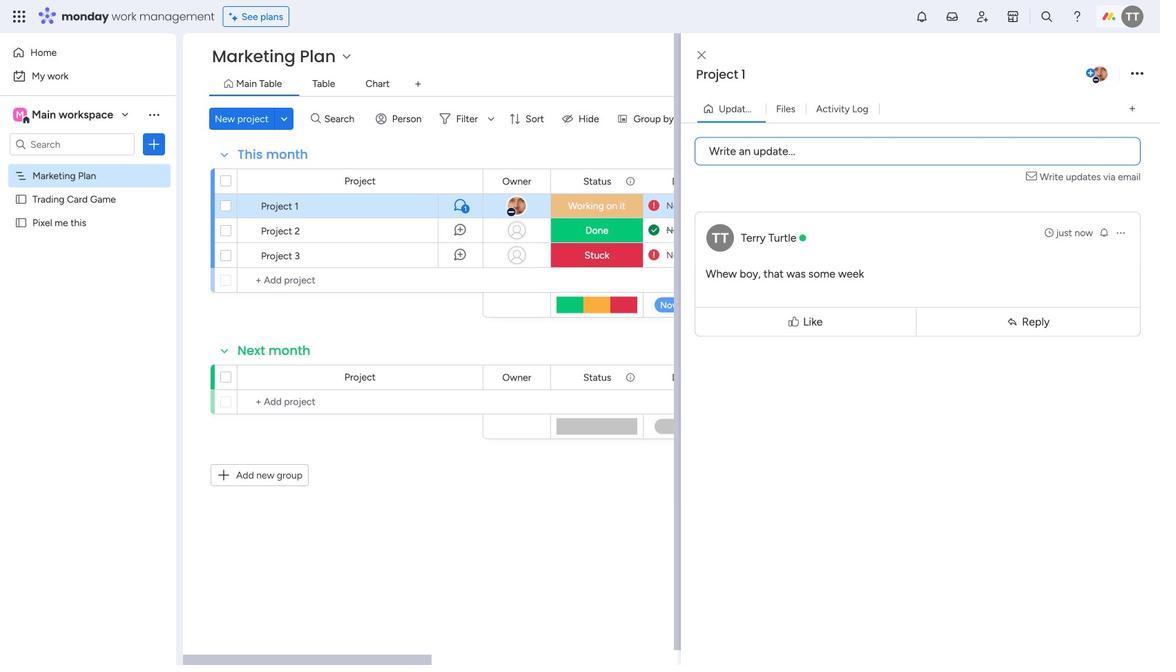 Task type: locate. For each thing, give the bounding box(es) containing it.
workspace selection element
[[13, 106, 115, 124]]

1 vertical spatial option
[[8, 65, 168, 87]]

dapulse addbtn image
[[1087, 69, 1096, 78]]

1 horizontal spatial add view image
[[1130, 104, 1136, 114]]

options image right dapulse addbtn image
[[1132, 65, 1144, 83]]

v2 overdue deadline image
[[649, 199, 660, 212], [649, 249, 660, 262]]

add view image
[[415, 79, 421, 89], [1130, 104, 1136, 114]]

column information image
[[625, 176, 636, 187]]

tab list
[[209, 73, 1133, 96]]

v2 overdue deadline image down v2 done deadline image
[[649, 249, 660, 262]]

tab
[[407, 73, 429, 95]]

2 v2 overdue deadline image from the top
[[649, 249, 660, 262]]

search everything image
[[1041, 10, 1054, 23]]

angle down image
[[281, 114, 288, 124]]

0 vertical spatial add view image
[[415, 79, 421, 89]]

1 v2 overdue deadline image from the top
[[649, 199, 660, 212]]

1 vertical spatial v2 overdue deadline image
[[649, 249, 660, 262]]

1 horizontal spatial options image
[[1132, 65, 1144, 83]]

0 vertical spatial v2 overdue deadline image
[[649, 199, 660, 212]]

invite members image
[[976, 10, 990, 23]]

None field
[[693, 66, 1084, 84], [234, 146, 312, 164], [499, 174, 535, 189], [580, 174, 615, 189], [669, 174, 715, 189], [234, 342, 314, 360], [499, 370, 535, 385], [580, 370, 615, 385], [669, 370, 715, 385], [693, 66, 1084, 84], [234, 146, 312, 164], [499, 174, 535, 189], [580, 174, 615, 189], [669, 174, 715, 189], [234, 342, 314, 360], [499, 370, 535, 385], [580, 370, 615, 385], [669, 370, 715, 385]]

1 vertical spatial add view image
[[1130, 104, 1136, 114]]

0 horizontal spatial options image
[[1116, 227, 1127, 238]]

reminder image
[[1099, 227, 1110, 238]]

Search field
[[321, 109, 363, 129]]

1 vertical spatial options image
[[1116, 227, 1127, 238]]

0 vertical spatial options image
[[1132, 65, 1144, 83]]

v2 overdue deadline image up v2 done deadline image
[[649, 199, 660, 212]]

options image right reminder icon
[[1116, 227, 1127, 238]]

v2 done deadline image
[[649, 224, 660, 237]]

v2 search image
[[311, 111, 321, 127]]

option
[[8, 41, 168, 64], [8, 65, 168, 87], [0, 163, 176, 166]]

0 horizontal spatial add view image
[[415, 79, 421, 89]]

list box
[[0, 161, 176, 421]]

options image
[[1132, 65, 1144, 83], [1116, 227, 1127, 238]]

public board image
[[15, 216, 28, 229]]



Task type: vqa. For each thing, say whether or not it's contained in the screenshot.
Search everything icon
yes



Task type: describe. For each thing, give the bounding box(es) containing it.
monday marketplace image
[[1007, 10, 1020, 23]]

2 vertical spatial option
[[0, 163, 176, 166]]

envelope o image
[[1027, 170, 1040, 184]]

arrow down image
[[483, 111, 500, 127]]

options image
[[147, 137, 161, 151]]

help image
[[1071, 10, 1085, 23]]

dapulse drag 2 image
[[683, 334, 688, 350]]

see plans image
[[229, 9, 242, 24]]

0 vertical spatial option
[[8, 41, 168, 64]]

workspace options image
[[147, 108, 161, 121]]

select product image
[[12, 10, 26, 23]]

column information image
[[625, 372, 636, 383]]

Search in workspace field
[[29, 136, 115, 152]]

update feed image
[[946, 10, 960, 23]]

workspace image
[[13, 107, 27, 122]]

notifications image
[[915, 10, 929, 23]]

close image
[[698, 50, 706, 60]]

terry turtle image
[[1122, 6, 1144, 28]]

public board image
[[15, 193, 28, 206]]



